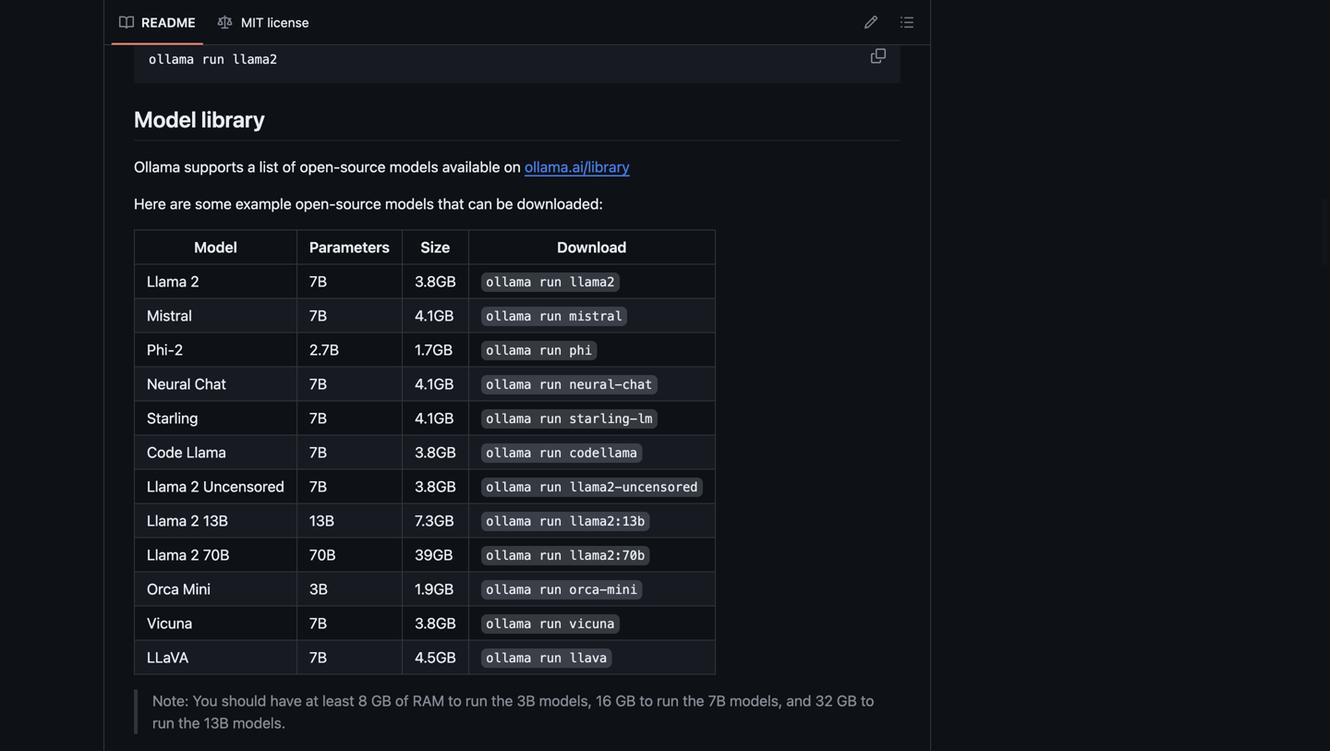 Task type: describe. For each thing, give the bounding box(es) containing it.
0 horizontal spatial of
[[283, 158, 296, 176]]

uncensored
[[203, 478, 285, 495]]

here
[[134, 195, 166, 212]]

ollama for llama 2 70b
[[486, 549, 532, 563]]

0 vertical spatial ollama run llama2
[[149, 52, 277, 67]]

ollama run orca-mini
[[486, 583, 638, 597]]

39gb
[[415, 546, 453, 564]]

llama 2 uncensored
[[147, 478, 285, 495]]

1 70b from the left
[[203, 546, 230, 564]]

example
[[236, 195, 292, 212]]

model for model
[[194, 238, 237, 256]]

llama2:70b
[[570, 549, 645, 563]]

1 horizontal spatial the
[[492, 692, 513, 710]]

0 vertical spatial models
[[390, 158, 439, 176]]

vicuna
[[570, 617, 615, 632]]

have
[[270, 692, 302, 710]]

1 vertical spatial open-
[[296, 195, 336, 212]]

readme link
[[112, 8, 203, 37]]

7.3gb
[[415, 512, 454, 529]]

run for orca mini
[[539, 583, 562, 597]]

with
[[242, 1, 270, 18]]

run for neural chat
[[539, 378, 562, 392]]

vicuna
[[147, 615, 193, 632]]

llava
[[570, 651, 607, 666]]

2 to from the left
[[640, 692, 653, 710]]

ollama supports a list of open-source models available on ollama.ai/library
[[134, 158, 630, 176]]

2 models, from the left
[[730, 692, 783, 710]]

7b for starling
[[310, 409, 327, 427]]

phi
[[570, 344, 592, 358]]

run for phi-2
[[539, 344, 562, 358]]

1 gb from the left
[[371, 692, 392, 710]]

models.
[[233, 714, 286, 732]]

1 vertical spatial source
[[336, 195, 381, 212]]

0 horizontal spatial 3b
[[310, 580, 328, 598]]

ollama.ai/library
[[525, 158, 630, 176]]

7b for mistral
[[310, 307, 327, 324]]

can
[[468, 195, 493, 212]]

1.7gb
[[415, 341, 453, 359]]

ollama for vicuna
[[486, 617, 532, 632]]

edit file image
[[864, 15, 879, 30]]

mit license link
[[210, 8, 318, 37]]

llama for llama 2 70b
[[147, 546, 187, 564]]

7b for code llama
[[310, 444, 327, 461]]

code llama
[[147, 444, 226, 461]]

3.8gb for llama 2
[[415, 273, 456, 290]]

run for mistral
[[539, 310, 562, 324]]

run for code llama
[[539, 446, 562, 461]]

ollama.ai/library link
[[525, 158, 630, 176]]

ollama down readme
[[149, 52, 194, 67]]

ollama for llama 2 13b
[[486, 515, 532, 529]]

run for llama 2
[[539, 275, 562, 290]]

uncensored
[[623, 481, 698, 495]]

note:
[[152, 692, 189, 710]]

you
[[193, 692, 218, 710]]

orca mini
[[147, 580, 211, 598]]

run for llava
[[539, 651, 562, 666]]

ollama run codellama
[[486, 446, 638, 461]]

parameters
[[310, 238, 390, 256]]

downloaded:
[[517, 195, 603, 212]]

ollama run llama2-uncensored
[[486, 481, 698, 495]]

1 horizontal spatial llama2
[[570, 275, 615, 290]]

ollama run vicuna
[[486, 617, 615, 632]]

phi-
[[147, 341, 175, 359]]

llama2-
[[570, 481, 623, 495]]

7b inside note: you should have at least 8 gb of ram to run the 3b models, 16 gb to run the 7b models, and 32 gb to run the 13b models.
[[709, 692, 726, 710]]

2 for llama 2 70b
[[191, 546, 199, 564]]

mistral
[[147, 307, 192, 324]]

1 to from the left
[[448, 692, 462, 710]]

orca
[[147, 580, 179, 598]]

32
[[816, 692, 833, 710]]

0 vertical spatial source
[[340, 158, 386, 176]]

2 70b from the left
[[310, 546, 336, 564]]

2 horizontal spatial the
[[683, 692, 705, 710]]

4.5gb
[[415, 649, 456, 666]]

license
[[267, 15, 309, 30]]

7b for neural chat
[[310, 375, 327, 393]]

llava
[[147, 649, 189, 666]]

list
[[259, 158, 279, 176]]

run right ram
[[466, 692, 488, 710]]

7b for llava
[[310, 649, 327, 666]]

3.8gb for code llama
[[415, 444, 456, 461]]

run for llama 2 70b
[[539, 549, 562, 563]]

neural-
[[570, 378, 623, 392]]

ollama run starling-lm
[[486, 412, 653, 426]]

be
[[496, 195, 513, 212]]

neural
[[147, 375, 191, 393]]

are
[[170, 195, 191, 212]]

7b for vicuna
[[310, 615, 327, 632]]

starling
[[147, 409, 198, 427]]

download
[[557, 238, 627, 256]]

16
[[596, 692, 612, 710]]

ollama run llama2:70b
[[486, 549, 645, 563]]

on
[[504, 158, 521, 176]]

ollama for llava
[[486, 651, 532, 666]]

ollama
[[134, 158, 180, 176]]

1 models, from the left
[[539, 692, 592, 710]]



Task type: vqa. For each thing, say whether or not it's contained in the screenshot.
1.7GB
yes



Task type: locate. For each thing, give the bounding box(es) containing it.
llama2 up mistral in the top of the page
[[570, 275, 615, 290]]

13b
[[203, 512, 228, 529], [310, 512, 335, 529], [204, 714, 229, 732]]

ollama for llama 2
[[486, 275, 532, 290]]

13b inside note: you should have at least 8 gb of ram to run the 3b models, 16 gb to run the 7b models, and 32 gb to run the 13b models.
[[204, 714, 229, 732]]

source up here are some example open-source models that can be downloaded:
[[340, 158, 386, 176]]

chat
[[209, 1, 238, 18], [623, 378, 653, 392]]

llama 2 70b
[[147, 546, 230, 564]]

to right 16
[[640, 692, 653, 710]]

run left phi
[[539, 344, 562, 358]]

ollama up ollama run vicuna
[[486, 583, 532, 597]]

ollama run llava
[[486, 651, 607, 666]]

phi-2
[[147, 341, 183, 359]]

2 up "mistral"
[[191, 273, 199, 290]]

models,
[[539, 692, 592, 710], [730, 692, 783, 710]]

0 vertical spatial 3b
[[310, 580, 328, 598]]

mit
[[241, 15, 264, 30]]

gb right 16
[[616, 692, 636, 710]]

ollama run neural-chat
[[486, 378, 653, 392]]

llama 2 13b
[[147, 512, 228, 529]]

1 horizontal spatial 3b
[[517, 692, 536, 710]]

2 for llama 2 13b
[[191, 512, 199, 529]]

open- right list
[[300, 158, 340, 176]]

chat for and
[[209, 1, 238, 18]]

available
[[442, 158, 500, 176]]

run up ollama run phi
[[539, 310, 562, 324]]

ollama down ollama run starling-lm
[[486, 446, 532, 461]]

4 3.8gb from the top
[[415, 615, 456, 632]]

1 vertical spatial 4.1gb
[[415, 375, 454, 393]]

ollama run llama2 down law image
[[149, 52, 277, 67]]

run up ollama run orca-mini in the left of the page
[[539, 549, 562, 563]]

mini
[[607, 583, 638, 597]]

2 gb from the left
[[616, 692, 636, 710]]

gb right 32
[[837, 692, 857, 710]]

llama up llama 2 uncensored
[[187, 444, 226, 461]]

open- right example
[[296, 195, 336, 212]]

0 vertical spatial and
[[180, 1, 205, 18]]

here are some example open-source models that can be downloaded:
[[134, 195, 603, 212]]

the down 'you'
[[178, 714, 200, 732]]

1 vertical spatial ollama run llama2
[[486, 275, 615, 290]]

run down ollama run starling-lm
[[539, 446, 562, 461]]

1 vertical spatial llama2
[[570, 275, 615, 290]]

1 horizontal spatial models,
[[730, 692, 783, 710]]

0 horizontal spatial ollama run llama2
[[149, 52, 277, 67]]

llama right with
[[274, 1, 314, 18]]

code
[[147, 444, 183, 461]]

llama up "mistral"
[[147, 273, 187, 290]]

run down note:
[[152, 714, 175, 732]]

1 vertical spatial of
[[395, 692, 409, 710]]

7b for llama 2 uncensored
[[310, 478, 327, 495]]

supports
[[184, 158, 244, 176]]

run right to
[[154, 1, 176, 18]]

to right ram
[[448, 692, 462, 710]]

ollama down the ollama run codellama at the bottom left of page
[[486, 481, 532, 495]]

1 horizontal spatial and
[[787, 692, 812, 710]]

3b
[[310, 580, 328, 598], [517, 692, 536, 710]]

2 vertical spatial 4.1gb
[[415, 409, 454, 427]]

run down ollama run vicuna
[[539, 651, 562, 666]]

0 vertical spatial of
[[283, 158, 296, 176]]

mistral
[[570, 310, 623, 324]]

1 horizontal spatial of
[[395, 692, 409, 710]]

2 horizontal spatial to
[[861, 692, 875, 710]]

0 vertical spatial chat
[[209, 1, 238, 18]]

ollama for phi-2
[[486, 344, 532, 358]]

model library
[[134, 106, 265, 132]]

1 vertical spatial models
[[385, 195, 434, 212]]

orca-
[[570, 583, 607, 597]]

2 up mini
[[191, 546, 199, 564]]

0 vertical spatial model
[[134, 106, 196, 132]]

ollama for code llama
[[486, 446, 532, 461]]

3.8gb
[[415, 273, 456, 290], [415, 444, 456, 461], [415, 478, 456, 495], [415, 615, 456, 632]]

1 horizontal spatial chat
[[623, 378, 653, 392]]

llama2 down mit
[[232, 52, 277, 67]]

0 horizontal spatial the
[[178, 714, 200, 732]]

0 horizontal spatial models,
[[539, 692, 592, 710]]

3 3.8gb from the top
[[415, 478, 456, 495]]

2 horizontal spatial gb
[[837, 692, 857, 710]]

chat up lm
[[623, 378, 653, 392]]

least
[[323, 692, 355, 710]]

ram
[[413, 692, 445, 710]]

ollama run phi
[[486, 344, 592, 358]]

1 horizontal spatial 70b
[[310, 546, 336, 564]]

0 horizontal spatial gb
[[371, 692, 392, 710]]

source
[[340, 158, 386, 176], [336, 195, 381, 212]]

and left law image
[[180, 1, 205, 18]]

0 horizontal spatial and
[[180, 1, 205, 18]]

1 vertical spatial chat
[[623, 378, 653, 392]]

and
[[180, 1, 205, 18], [787, 692, 812, 710]]

run for starling
[[539, 412, 562, 426]]

to
[[448, 692, 462, 710], [640, 692, 653, 710], [861, 692, 875, 710]]

at
[[306, 692, 319, 710]]

ollama up the ollama run llama2:70b
[[486, 515, 532, 529]]

run up ollama run llava
[[539, 617, 562, 632]]

1 vertical spatial 3b
[[517, 692, 536, 710]]

llama2:13b
[[570, 515, 645, 529]]

chat
[[195, 375, 226, 393]]

run up the ollama run llama2:70b
[[539, 515, 562, 529]]

run for vicuna
[[539, 617, 562, 632]]

ollama down ollama run mistral
[[486, 344, 532, 358]]

mit license
[[241, 15, 309, 30]]

ollama for neural chat
[[486, 378, 532, 392]]

model
[[134, 106, 196, 132], [194, 238, 237, 256]]

copy image
[[872, 49, 886, 63]]

70b
[[203, 546, 230, 564], [310, 546, 336, 564]]

2 up "llama 2 13b"
[[191, 478, 199, 495]]

2 right "license"
[[318, 1, 326, 18]]

ollama up ollama run phi
[[486, 310, 532, 324]]

2.7b
[[310, 341, 339, 359]]

to
[[134, 1, 150, 18]]

some
[[195, 195, 232, 212]]

1 horizontal spatial ollama run llama2
[[486, 275, 615, 290]]

1 vertical spatial model
[[194, 238, 237, 256]]

llama up orca at the bottom left of page
[[147, 546, 187, 564]]

models
[[390, 158, 439, 176], [385, 195, 434, 212]]

llama 2
[[147, 273, 199, 290]]

the right 16
[[683, 692, 705, 710]]

model down some
[[194, 238, 237, 256]]

2
[[318, 1, 326, 18], [191, 273, 199, 290], [175, 341, 183, 359], [191, 478, 199, 495], [191, 512, 199, 529], [191, 546, 199, 564]]

gb
[[371, 692, 392, 710], [616, 692, 636, 710], [837, 692, 857, 710]]

size
[[421, 238, 450, 256]]

4.1gb for mistral
[[415, 307, 454, 324]]

4.1gb for neural chat
[[415, 375, 454, 393]]

3.8gb for vicuna
[[415, 615, 456, 632]]

run up ollama run mistral
[[539, 275, 562, 290]]

1 vertical spatial and
[[787, 692, 812, 710]]

llama for llama 2 uncensored
[[147, 478, 187, 495]]

a
[[248, 158, 256, 176]]

and inside note: you should have at least 8 gb of ram to run the 3b models, 16 gb to run the 7b models, and 32 gb to run the 13b models.
[[787, 692, 812, 710]]

run
[[154, 1, 176, 18], [202, 52, 224, 67], [539, 275, 562, 290], [539, 310, 562, 324], [539, 344, 562, 358], [539, 378, 562, 392], [539, 412, 562, 426], [539, 446, 562, 461], [539, 481, 562, 495], [539, 515, 562, 529], [539, 549, 562, 563], [539, 583, 562, 597], [539, 617, 562, 632], [539, 651, 562, 666], [466, 692, 488, 710], [657, 692, 679, 710], [152, 714, 175, 732]]

4.1gb
[[415, 307, 454, 324], [415, 375, 454, 393], [415, 409, 454, 427]]

2 4.1gb from the top
[[415, 375, 454, 393]]

2 up llama 2 70b at the left of the page
[[191, 512, 199, 529]]

7b
[[310, 273, 327, 290], [310, 307, 327, 324], [310, 375, 327, 393], [310, 409, 327, 427], [310, 444, 327, 461], [310, 478, 327, 495], [310, 615, 327, 632], [310, 649, 327, 666], [709, 692, 726, 710]]

3.8gb for llama 2 uncensored
[[415, 478, 456, 495]]

models, left 32
[[730, 692, 783, 710]]

1 horizontal spatial to
[[640, 692, 653, 710]]

should
[[222, 692, 266, 710]]

that
[[438, 195, 464, 212]]

run down the ollama run codellama at the bottom left of page
[[539, 481, 562, 495]]

ollama up note: you should have at least 8 gb of ram to run the 3b models, 16 gb to run the 7b models, and 32 gb to run the 13b models.
[[486, 651, 532, 666]]

model up ollama on the top left
[[134, 106, 196, 132]]

mini
[[183, 580, 211, 598]]

the
[[492, 692, 513, 710], [683, 692, 705, 710], [178, 714, 200, 732]]

1 4.1gb from the top
[[415, 307, 454, 324]]

models up the that
[[390, 158, 439, 176]]

4.1gb for starling
[[415, 409, 454, 427]]

and left 32
[[787, 692, 812, 710]]

chat for neural-
[[623, 378, 653, 392]]

starling-
[[570, 412, 638, 426]]

2 for llama 2
[[191, 273, 199, 290]]

ollama for llama 2 uncensored
[[486, 481, 532, 495]]

2 for phi-2
[[175, 341, 183, 359]]

ollama for orca mini
[[486, 583, 532, 597]]

readme
[[141, 15, 196, 30]]

0 horizontal spatial to
[[448, 692, 462, 710]]

0 horizontal spatial chat
[[209, 1, 238, 18]]

library
[[201, 106, 265, 132]]

run down law image
[[202, 52, 224, 67]]

2 3.8gb from the top
[[415, 444, 456, 461]]

1 3.8gb from the top
[[415, 273, 456, 290]]

2 for llama 2 uncensored
[[191, 478, 199, 495]]

ollama up ollama run llava
[[486, 617, 532, 632]]

run right 16
[[657, 692, 679, 710]]

ollama up the ollama run codellama at the bottom left of page
[[486, 412, 532, 426]]

run down ollama run phi
[[539, 378, 562, 392]]

ollama down ollama run phi
[[486, 378, 532, 392]]

of
[[283, 158, 296, 176], [395, 692, 409, 710]]

open-
[[300, 158, 340, 176], [296, 195, 336, 212]]

outline image
[[900, 15, 915, 30]]

1.9gb
[[415, 580, 454, 598]]

run up the ollama run codellama at the bottom left of page
[[539, 412, 562, 426]]

3 gb from the left
[[837, 692, 857, 710]]

ollama for mistral
[[486, 310, 532, 324]]

0 horizontal spatial llama2
[[232, 52, 277, 67]]

ollama up ollama run mistral
[[486, 275, 532, 290]]

llama up llama 2 70b at the left of the page
[[147, 512, 187, 529]]

of left ram
[[395, 692, 409, 710]]

of right list
[[283, 158, 296, 176]]

0 vertical spatial open-
[[300, 158, 340, 176]]

ollama run mistral
[[486, 310, 623, 324]]

to right 32
[[861, 692, 875, 710]]

ollama up ollama run orca-mini in the left of the page
[[486, 549, 532, 563]]

3 4.1gb from the top
[[415, 409, 454, 427]]

note: you should have at least 8 gb of ram to run the 3b models, 16 gb to run the 7b models, and 32 gb to run the 13b models.
[[152, 692, 875, 732]]

ollama
[[149, 52, 194, 67], [486, 275, 532, 290], [486, 310, 532, 324], [486, 344, 532, 358], [486, 378, 532, 392], [486, 412, 532, 426], [486, 446, 532, 461], [486, 481, 532, 495], [486, 515, 532, 529], [486, 549, 532, 563], [486, 583, 532, 597], [486, 617, 532, 632], [486, 651, 532, 666]]

models, left 16
[[539, 692, 592, 710]]

3b inside note: you should have at least 8 gb of ram to run the 3b models, 16 gb to run the 7b models, and 32 gb to run the 13b models.
[[517, 692, 536, 710]]

source down ollama supports a list of open-source models available on ollama.ai/library
[[336, 195, 381, 212]]

0 vertical spatial 4.1gb
[[415, 307, 454, 324]]

0 vertical spatial llama2
[[232, 52, 277, 67]]

8
[[358, 692, 368, 710]]

list containing readme
[[112, 8, 318, 37]]

list
[[112, 8, 318, 37]]

ollama run llama2:13b
[[486, 515, 645, 529]]

llama
[[274, 1, 314, 18], [147, 273, 187, 290], [187, 444, 226, 461], [147, 478, 187, 495], [147, 512, 187, 529], [147, 546, 187, 564]]

3 to from the left
[[861, 692, 875, 710]]

the down ollama run llava
[[492, 692, 513, 710]]

law image
[[218, 15, 233, 30]]

llama for llama 2
[[147, 273, 187, 290]]

ollama for starling
[[486, 412, 532, 426]]

neural chat
[[147, 375, 226, 393]]

llama for llama 2 13b
[[147, 512, 187, 529]]

run for llama 2 uncensored
[[539, 481, 562, 495]]

llama down code
[[147, 478, 187, 495]]

gb right 8 at the bottom of the page
[[371, 692, 392, 710]]

models left the that
[[385, 195, 434, 212]]

book image
[[119, 15, 134, 30]]

chat left mit
[[209, 1, 238, 18]]

7b for llama 2
[[310, 273, 327, 290]]

2 up the 'neural chat'
[[175, 341, 183, 359]]

model for model library
[[134, 106, 196, 132]]

0 horizontal spatial 70b
[[203, 546, 230, 564]]

run up ollama run vicuna
[[539, 583, 562, 597]]

of inside note: you should have at least 8 gb of ram to run the 3b models, 16 gb to run the 7b models, and 32 gb to run the 13b models.
[[395, 692, 409, 710]]

to run and chat with llama 2
[[134, 1, 326, 18]]

codellama
[[570, 446, 638, 461]]

lm
[[638, 412, 653, 426]]

run for llama 2 13b
[[539, 515, 562, 529]]

1 horizontal spatial gb
[[616, 692, 636, 710]]

ollama run llama2 up ollama run mistral
[[486, 275, 615, 290]]



